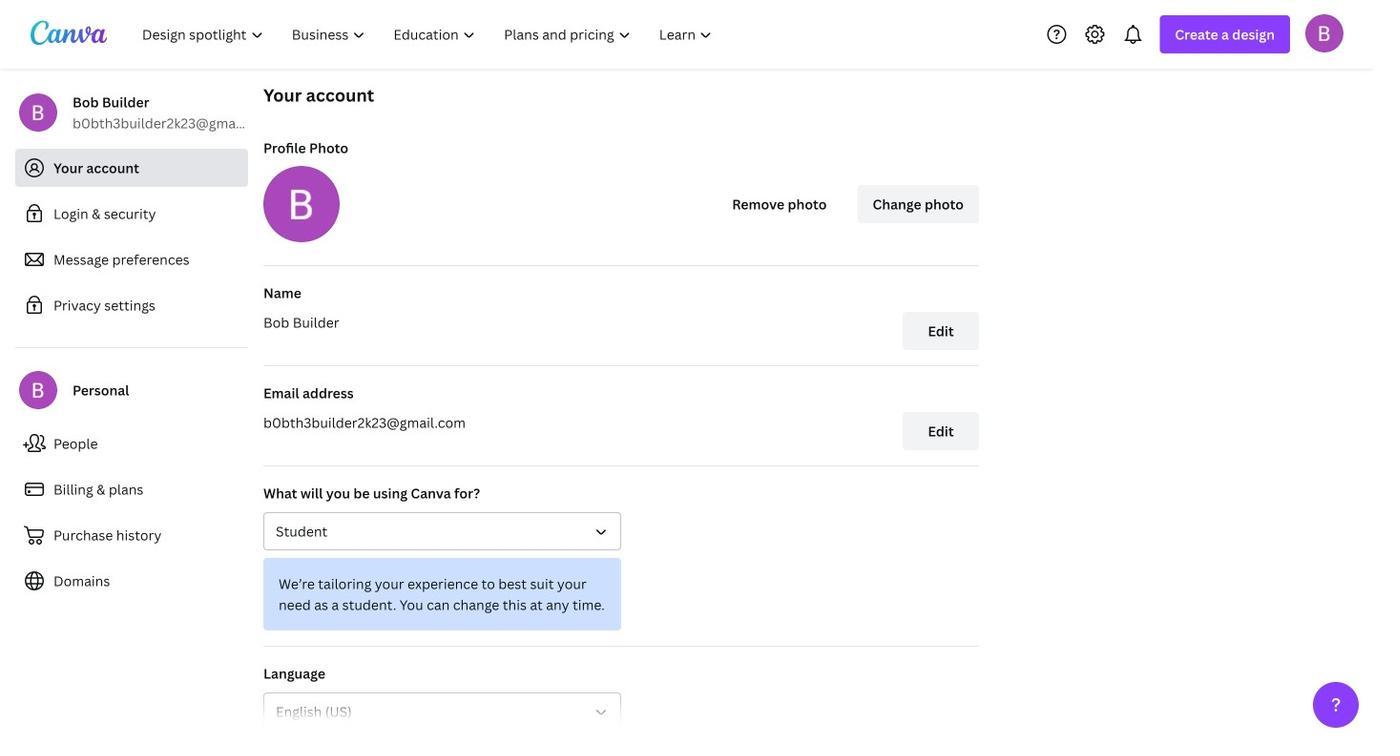 Task type: describe. For each thing, give the bounding box(es) containing it.
top level navigation element
[[130, 15, 729, 53]]

bob builder image
[[1306, 14, 1344, 52]]

Language: English (US) button
[[263, 693, 621, 731]]



Task type: locate. For each thing, give the bounding box(es) containing it.
None button
[[263, 513, 621, 551]]



Task type: vqa. For each thing, say whether or not it's contained in the screenshot.
Security related to Security Learn how Canva keeps your data secure here.
no



